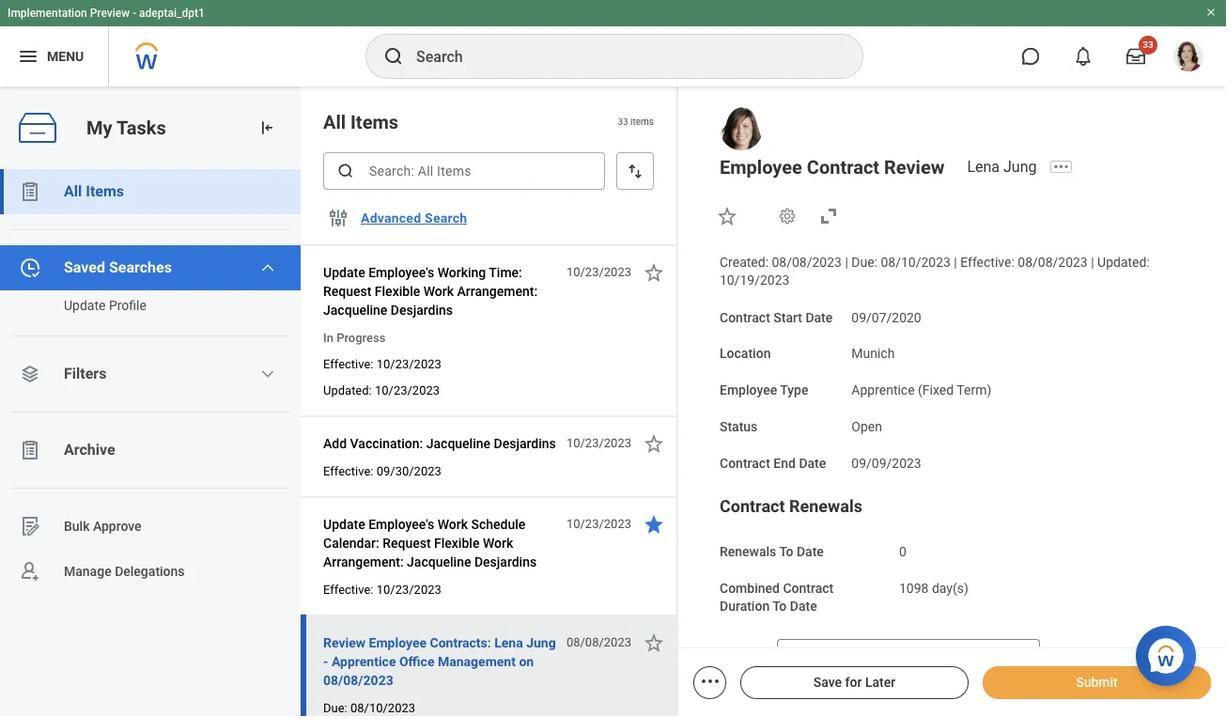 Task type: locate. For each thing, give the bounding box(es) containing it.
employee's inside the update employee's work schedule calendar: request flexible work arrangement: jacqueline desjardins
[[369, 517, 434, 532]]

due: inside "item list" element
[[323, 701, 348, 715]]

apprentice
[[852, 383, 915, 398], [332, 654, 396, 669]]

all inside all items button
[[64, 182, 82, 200]]

employee down employee's photo (lena jung)
[[720, 156, 803, 179]]

employee's inside update employee's working time: request flexible work arrangement: jacqueline desjardins
[[369, 265, 434, 280]]

1 vertical spatial arrangement:
[[323, 555, 404, 570]]

2 | from the left
[[954, 255, 958, 270]]

clipboard image up clock check icon
[[19, 180, 41, 203]]

star image
[[643, 432, 665, 455], [643, 632, 665, 654]]

0 vertical spatial updated:
[[1098, 255, 1150, 270]]

1 vertical spatial 33
[[618, 117, 628, 127]]

implementation preview -   adeptai_dpt1
[[8, 7, 205, 20]]

1 horizontal spatial review
[[884, 156, 945, 179]]

1 horizontal spatial renewals
[[790, 497, 863, 516]]

0 vertical spatial effective: 10/23/2023
[[323, 357, 442, 371]]

1 vertical spatial items
[[86, 182, 124, 200]]

all right the transformation import image
[[323, 111, 346, 133]]

1 effective: 10/23/2023 from the top
[[323, 357, 442, 371]]

1 vertical spatial review
[[323, 635, 366, 650]]

contract down renewals to date
[[783, 581, 834, 596]]

star image
[[716, 205, 739, 227], [643, 261, 665, 284], [643, 513, 665, 536]]

0 horizontal spatial updated:
[[323, 383, 372, 398]]

items
[[631, 117, 654, 127]]

0 horizontal spatial 33
[[618, 117, 628, 127]]

employee's for request
[[369, 517, 434, 532]]

save for later button
[[741, 666, 969, 699]]

1 horizontal spatial flexible
[[434, 536, 480, 551]]

1 employee's from the top
[[369, 265, 434, 280]]

all items inside button
[[64, 182, 124, 200]]

0 horizontal spatial -
[[133, 7, 136, 20]]

2 vertical spatial update
[[323, 517, 365, 532]]

2 employee's from the top
[[369, 517, 434, 532]]

advanced search
[[361, 211, 467, 226]]

date right start
[[806, 310, 833, 325]]

0 vertical spatial items
[[351, 111, 399, 133]]

contract down status
[[720, 455, 771, 470]]

2 vertical spatial employee
[[369, 635, 427, 650]]

- up due: 08/10/2023
[[323, 654, 328, 669]]

0 horizontal spatial review
[[323, 635, 366, 650]]

1 vertical spatial effective: 10/23/2023
[[323, 583, 442, 597]]

created:
[[720, 255, 769, 270]]

2 chevron down image from the top
[[261, 367, 276, 382]]

date
[[806, 310, 833, 325], [799, 455, 826, 470], [797, 544, 824, 559], [790, 598, 817, 614]]

jacqueline up 09/30/2023
[[426, 436, 491, 451]]

desjardins down working
[[391, 303, 453, 318]]

1 horizontal spatial 08/10/2023
[[881, 255, 951, 270]]

to
[[780, 544, 794, 559], [773, 598, 787, 614]]

clipboard image inside archive button
[[19, 439, 41, 461]]

0 vertical spatial chevron down image
[[261, 260, 276, 275]]

clipboard image for all items
[[19, 180, 41, 203]]

1 clipboard image from the top
[[19, 180, 41, 203]]

review employee contracts: lena jung - apprentice office management on 08/08/2023
[[323, 635, 556, 688]]

0 vertical spatial star image
[[643, 432, 665, 455]]

1 vertical spatial due:
[[323, 701, 348, 715]]

0 vertical spatial clipboard image
[[19, 180, 41, 203]]

33 inside "item list" element
[[618, 117, 628, 127]]

advanced search button
[[353, 199, 475, 237]]

desjardins up schedule
[[494, 436, 556, 451]]

renewals up combined at the bottom of the page
[[720, 544, 777, 559]]

1 horizontal spatial |
[[954, 255, 958, 270]]

search image
[[383, 45, 405, 68], [336, 162, 355, 180]]

star image for update employee's work schedule calendar: request flexible work arrangement: jacqueline desjardins
[[643, 513, 665, 536]]

renewals to date element
[[899, 533, 907, 561]]

0 vertical spatial due:
[[852, 255, 878, 270]]

submit button
[[983, 666, 1212, 699]]

0 vertical spatial work
[[424, 284, 454, 299]]

management
[[438, 654, 516, 669]]

calendar:
[[323, 536, 379, 551]]

review
[[884, 156, 945, 179], [323, 635, 366, 650]]

update employee's work schedule calendar: request flexible work arrangement: jacqueline desjardins button
[[323, 513, 556, 573]]

2 star image from the top
[[643, 632, 665, 654]]

employee down location
[[720, 383, 777, 398]]

request inside update employee's working time: request flexible work arrangement: jacqueline desjardins
[[323, 284, 372, 299]]

date for contract start date
[[806, 310, 833, 325]]

star image for add vaccination: jacqueline desjardins
[[643, 432, 665, 455]]

33 inside button
[[1143, 39, 1154, 50]]

contract renewals group
[[720, 496, 1189, 616]]

due:
[[852, 255, 878, 270], [323, 701, 348, 715]]

add vaccination: jacqueline desjardins
[[323, 436, 556, 451]]

chevron down image inside saved searches 'dropdown button'
[[261, 260, 276, 275]]

contracts:
[[430, 635, 491, 650]]

0 vertical spatial jung
[[1004, 158, 1037, 176]]

1 vertical spatial employee's
[[369, 517, 434, 532]]

clipboard image
[[19, 180, 41, 203], [19, 439, 41, 461]]

renewals
[[790, 497, 863, 516], [720, 544, 777, 559]]

1 vertical spatial jacqueline
[[426, 436, 491, 451]]

user plus image
[[19, 560, 41, 583]]

update employee's working time: request flexible work arrangement: jacqueline desjardins button
[[323, 261, 556, 321]]

1 vertical spatial star image
[[643, 261, 665, 284]]

office
[[399, 654, 435, 669]]

search
[[425, 211, 467, 226]]

effective: 10/23/2023 down calendar:
[[323, 583, 442, 597]]

0 vertical spatial lena
[[968, 158, 1000, 176]]

my
[[86, 116, 112, 139]]

star image for review employee contracts: lena jung - apprentice office management on 08/08/2023
[[643, 632, 665, 654]]

contract down contract end date
[[720, 497, 785, 516]]

jacqueline down schedule
[[407, 555, 471, 570]]

item list element
[[301, 86, 679, 716]]

contract renewals button
[[720, 497, 863, 516]]

0 vertical spatial employee
[[720, 156, 803, 179]]

1 vertical spatial all
[[64, 182, 82, 200]]

request right calendar:
[[383, 536, 431, 551]]

updated: inside "item list" element
[[323, 383, 372, 398]]

update inside the update employee's work schedule calendar: request flexible work arrangement: jacqueline desjardins
[[323, 517, 365, 532]]

|
[[845, 255, 849, 270], [954, 255, 958, 270], [1091, 255, 1095, 270]]

08/08/2023 inside review employee contracts: lena jung - apprentice office management on 08/08/2023
[[323, 673, 394, 688]]

1 horizontal spatial search image
[[383, 45, 405, 68]]

on
[[519, 654, 534, 669]]

0 vertical spatial 33
[[1143, 39, 1154, 50]]

2 horizontal spatial |
[[1091, 255, 1095, 270]]

2 vertical spatial jacqueline
[[407, 555, 471, 570]]

review left lena jung
[[884, 156, 945, 179]]

1 horizontal spatial updated:
[[1098, 255, 1150, 270]]

1 vertical spatial clipboard image
[[19, 439, 41, 461]]

2 vertical spatial desjardins
[[475, 555, 537, 570]]

update inside 'update profile' button
[[64, 298, 106, 313]]

for
[[846, 675, 862, 690]]

1 horizontal spatial jung
[[1004, 158, 1037, 176]]

flexible up "progress"
[[375, 284, 420, 299]]

jung
[[1004, 158, 1037, 176], [527, 635, 556, 650]]

0 horizontal spatial |
[[845, 255, 849, 270]]

08/08/2023
[[772, 255, 842, 270], [1018, 255, 1088, 270], [567, 635, 632, 649], [323, 673, 394, 688]]

1 star image from the top
[[643, 432, 665, 455]]

effective: 10/23/2023
[[323, 357, 442, 371], [323, 583, 442, 597]]

1 vertical spatial to
[[773, 598, 787, 614]]

list
[[0, 169, 301, 594]]

0 horizontal spatial due:
[[323, 701, 348, 715]]

date right end
[[799, 455, 826, 470]]

- inside 'menu' banner
[[133, 7, 136, 20]]

0 vertical spatial desjardins
[[391, 303, 453, 318]]

to down combined at the bottom of the page
[[773, 598, 787, 614]]

0 horizontal spatial apprentice
[[332, 654, 396, 669]]

1 chevron down image from the top
[[261, 260, 276, 275]]

flexible inside the update employee's work schedule calendar: request flexible work arrangement: jacqueline desjardins
[[434, 536, 480, 551]]

type
[[780, 383, 809, 398]]

arrangement: down calendar:
[[323, 555, 404, 570]]

menu banner
[[0, 0, 1227, 86]]

1 horizontal spatial lena
[[968, 158, 1000, 176]]

update down saved
[[64, 298, 106, 313]]

jacqueline
[[323, 303, 388, 318], [426, 436, 491, 451], [407, 555, 471, 570]]

0 vertical spatial renewals
[[790, 497, 863, 516]]

1 vertical spatial -
[[323, 654, 328, 669]]

1 horizontal spatial request
[[383, 536, 431, 551]]

lena jung
[[968, 158, 1037, 176]]

employee's down advanced at the top left of the page
[[369, 265, 434, 280]]

1 horizontal spatial all items
[[323, 111, 399, 133]]

2 vertical spatial star image
[[643, 513, 665, 536]]

1 horizontal spatial items
[[351, 111, 399, 133]]

1 vertical spatial update
[[64, 298, 106, 313]]

apprentice up due: 08/10/2023
[[332, 654, 396, 669]]

0 horizontal spatial search image
[[336, 162, 355, 180]]

1 vertical spatial star image
[[643, 632, 665, 654]]

flexible down schedule
[[434, 536, 480, 551]]

1 vertical spatial 08/10/2023
[[351, 701, 415, 715]]

1 horizontal spatial apprentice
[[852, 383, 915, 398]]

contract start date
[[720, 310, 833, 325]]

08/10/2023 inside created: 08/08/2023 | due: 08/10/2023 | effective: 08/08/2023 | updated: 10/19/2023
[[881, 255, 951, 270]]

saved searches button
[[0, 245, 301, 290]]

1 vertical spatial apprentice
[[332, 654, 396, 669]]

0 horizontal spatial flexible
[[375, 284, 420, 299]]

manage delegations
[[64, 564, 185, 579]]

0 horizontal spatial all items
[[64, 182, 124, 200]]

justify image
[[17, 45, 39, 68]]

0 vertical spatial jacqueline
[[323, 303, 388, 318]]

33 for 33
[[1143, 39, 1154, 50]]

0 vertical spatial flexible
[[375, 284, 420, 299]]

contract up location
[[720, 310, 771, 325]]

star image for update employee's working time: request flexible work arrangement: jacqueline desjardins
[[643, 261, 665, 284]]

update down configure icon
[[323, 265, 365, 280]]

0 horizontal spatial jung
[[527, 635, 556, 650]]

submit
[[1076, 675, 1118, 690]]

08/10/2023 down the office
[[351, 701, 415, 715]]

1 vertical spatial desjardins
[[494, 436, 556, 451]]

to down contract renewals "button"
[[780, 544, 794, 559]]

gear image
[[778, 207, 797, 226]]

0 vertical spatial all items
[[323, 111, 399, 133]]

0 horizontal spatial items
[[86, 182, 124, 200]]

1 vertical spatial request
[[383, 536, 431, 551]]

1 vertical spatial jung
[[527, 635, 556, 650]]

perspective image
[[19, 363, 41, 385]]

chevron down image for saved searches
[[261, 260, 276, 275]]

work left schedule
[[438, 517, 468, 532]]

desjardins
[[391, 303, 453, 318], [494, 436, 556, 451], [475, 555, 537, 570]]

clipboard image inside all items button
[[19, 180, 41, 203]]

request up "in progress"
[[323, 284, 372, 299]]

save
[[814, 675, 842, 690]]

date down contract renewals
[[797, 544, 824, 559]]

1 horizontal spatial due:
[[852, 255, 878, 270]]

1 vertical spatial all items
[[64, 182, 124, 200]]

clipboard image left 'archive'
[[19, 439, 41, 461]]

0 vertical spatial request
[[323, 284, 372, 299]]

chevron down image for filters
[[261, 367, 276, 382]]

33 left the items
[[618, 117, 628, 127]]

update for update employee's working time: request flexible work arrangement: jacqueline desjardins
[[323, 265, 365, 280]]

2 clipboard image from the top
[[19, 439, 41, 461]]

0 vertical spatial apprentice
[[852, 383, 915, 398]]

update
[[323, 265, 365, 280], [64, 298, 106, 313], [323, 517, 365, 532]]

items
[[351, 111, 399, 133], [86, 182, 124, 200]]

manage delegations link
[[0, 549, 301, 594]]

1 horizontal spatial 33
[[1143, 39, 1154, 50]]

- right preview
[[133, 7, 136, 20]]

work
[[424, 284, 454, 299], [438, 517, 468, 532], [483, 536, 513, 551]]

0 vertical spatial 08/10/2023
[[881, 255, 951, 270]]

0 vertical spatial update
[[323, 265, 365, 280]]

33 left profile logan mcneil icon
[[1143, 39, 1154, 50]]

0 horizontal spatial renewals
[[720, 544, 777, 559]]

effective: 09/30/2023
[[323, 464, 442, 478]]

0 horizontal spatial arrangement:
[[323, 555, 404, 570]]

0 horizontal spatial request
[[323, 284, 372, 299]]

1 vertical spatial lena
[[495, 635, 523, 650]]

all inside "item list" element
[[323, 111, 346, 133]]

clock check image
[[19, 257, 41, 279]]

update inside update employee's working time: request flexible work arrangement: jacqueline desjardins
[[323, 265, 365, 280]]

contract renewals
[[720, 497, 863, 516]]

profile logan mcneil image
[[1174, 41, 1204, 75]]

chevron down image inside filters dropdown button
[[261, 367, 276, 382]]

desjardins inside update employee's working time: request flexible work arrangement: jacqueline desjardins
[[391, 303, 453, 318]]

review employee contracts: lena jung - apprentice office management on 08/08/2023 button
[[323, 632, 556, 692]]

work down schedule
[[483, 536, 513, 551]]

2 vertical spatial work
[[483, 536, 513, 551]]

1 vertical spatial updated:
[[323, 383, 372, 398]]

all up saved
[[64, 182, 82, 200]]

saved
[[64, 258, 105, 276]]

items inside "item list" element
[[351, 111, 399, 133]]

tasks
[[117, 116, 166, 139]]

employee's up calendar:
[[369, 517, 434, 532]]

0 vertical spatial arrangement:
[[457, 284, 538, 299]]

0 vertical spatial all
[[323, 111, 346, 133]]

effective: 10/23/2023 up updated: 10/23/2023
[[323, 357, 442, 371]]

1 horizontal spatial all
[[323, 111, 346, 133]]

employee up the office
[[369, 635, 427, 650]]

sort image
[[626, 162, 645, 180]]

1 horizontal spatial -
[[323, 654, 328, 669]]

transformation import image
[[258, 118, 276, 137]]

jacqueline up "in progress"
[[323, 303, 388, 318]]

apprentice (fixed term)
[[852, 383, 992, 398]]

08/10/2023 up contract start date element
[[881, 255, 951, 270]]

arrangement: down time:
[[457, 284, 538, 299]]

0 horizontal spatial all
[[64, 182, 82, 200]]

apprentice down munich
[[852, 383, 915, 398]]

0 vertical spatial -
[[133, 7, 136, 20]]

flexible
[[375, 284, 420, 299], [434, 536, 480, 551]]

0 horizontal spatial lena
[[495, 635, 523, 650]]

update profile button
[[0, 290, 282, 321]]

(fixed
[[918, 383, 954, 398]]

due: 08/10/2023
[[323, 701, 415, 715]]

arrangement:
[[457, 284, 538, 299], [323, 555, 404, 570]]

employee inside review employee contracts: lena jung - apprentice office management on 08/08/2023
[[369, 635, 427, 650]]

work down working
[[424, 284, 454, 299]]

0 horizontal spatial 08/10/2023
[[351, 701, 415, 715]]

1 vertical spatial employee
[[720, 383, 777, 398]]

desjardins down schedule
[[475, 555, 537, 570]]

chevron down image
[[261, 260, 276, 275], [261, 367, 276, 382]]

filters
[[64, 365, 107, 383]]

0
[[899, 544, 907, 559]]

all items
[[323, 111, 399, 133], [64, 182, 124, 200]]

request
[[323, 284, 372, 299], [383, 536, 431, 551]]

employee for employee type
[[720, 383, 777, 398]]

0 vertical spatial search image
[[383, 45, 405, 68]]

jung inside review employee contracts: lena jung - apprentice office management on 08/08/2023
[[527, 635, 556, 650]]

open element
[[852, 415, 882, 434]]

review up due: 08/10/2023
[[323, 635, 366, 650]]

renewals down end
[[790, 497, 863, 516]]

bulk approve
[[64, 518, 142, 534]]

1 vertical spatial flexible
[[434, 536, 480, 551]]

-
[[133, 7, 136, 20], [323, 654, 328, 669]]

1 horizontal spatial arrangement:
[[457, 284, 538, 299]]

date right duration
[[790, 598, 817, 614]]

desjardins inside the update employee's work schedule calendar: request flexible work arrangement: jacqueline desjardins
[[475, 555, 537, 570]]

date for renewals to date
[[797, 544, 824, 559]]

notifications large image
[[1074, 47, 1093, 66]]

08/10/2023
[[881, 255, 951, 270], [351, 701, 415, 715]]

update up calendar:
[[323, 517, 365, 532]]

jacqueline inside button
[[426, 436, 491, 451]]

bulk approve link
[[0, 504, 301, 549]]

33 for 33 items
[[618, 117, 628, 127]]

fullscreen image
[[818, 205, 840, 227]]

1 vertical spatial chevron down image
[[261, 367, 276, 382]]

contract
[[807, 156, 880, 179], [720, 310, 771, 325], [720, 455, 771, 470], [720, 497, 785, 516], [783, 581, 834, 596]]



Task type: describe. For each thing, give the bounding box(es) containing it.
all items button
[[0, 169, 301, 214]]

effective: inside created: 08/08/2023 | due: 08/10/2023 | effective: 08/08/2023 | updated: 10/19/2023
[[961, 255, 1015, 270]]

close environment banner image
[[1206, 7, 1217, 18]]

related actions image
[[699, 670, 721, 693]]

day(s)
[[932, 581, 969, 596]]

33 button
[[1116, 36, 1158, 77]]

archive button
[[0, 428, 301, 473]]

work inside update employee's working time: request flexible work arrangement: jacqueline desjardins
[[424, 284, 454, 299]]

lena jung element
[[968, 158, 1048, 176]]

advanced
[[361, 211, 421, 226]]

clipboard image for archive
[[19, 439, 41, 461]]

request inside the update employee's work schedule calendar: request flexible work arrangement: jacqueline desjardins
[[383, 536, 431, 551]]

1 vertical spatial search image
[[336, 162, 355, 180]]

duration
[[720, 598, 770, 614]]

0 vertical spatial to
[[780, 544, 794, 559]]

combined
[[720, 581, 780, 596]]

save for later
[[814, 675, 896, 690]]

preview
[[90, 7, 130, 20]]

due: inside created: 08/08/2023 | due: 08/10/2023 | effective: 08/08/2023 | updated: 10/19/2023
[[852, 255, 878, 270]]

updated: 10/23/2023
[[323, 383, 440, 398]]

to inside combined contract duration to date
[[773, 598, 787, 614]]

my tasks
[[86, 116, 166, 139]]

10/19/2023
[[720, 272, 790, 287]]

Search Workday  search field
[[416, 36, 824, 77]]

0 vertical spatial review
[[884, 156, 945, 179]]

delegations
[[115, 564, 185, 579]]

1 vertical spatial renewals
[[720, 544, 777, 559]]

08/10/2023 inside "item list" element
[[351, 701, 415, 715]]

employee's photo (lena jung) image
[[720, 107, 763, 150]]

in
[[323, 331, 334, 345]]

items inside button
[[86, 182, 124, 200]]

update for update profile
[[64, 298, 106, 313]]

contract for contract end date
[[720, 455, 771, 470]]

09/30/2023
[[377, 464, 442, 478]]

menu button
[[0, 26, 108, 86]]

review inside review employee contracts: lena jung - apprentice office management on 08/08/2023
[[323, 635, 366, 650]]

2 effective: 10/23/2023 from the top
[[323, 583, 442, 597]]

updated: inside created: 08/08/2023 | due: 08/10/2023 | effective: 08/08/2023 | updated: 10/19/2023
[[1098, 255, 1150, 270]]

jacqueline inside the update employee's work schedule calendar: request flexible work arrangement: jacqueline desjardins
[[407, 555, 471, 570]]

archive
[[64, 441, 115, 459]]

contract end date
[[720, 455, 826, 470]]

- inside review employee contracts: lena jung - apprentice office management on 08/08/2023
[[323, 654, 328, 669]]

open
[[852, 419, 882, 434]]

saved searches
[[64, 258, 172, 276]]

created: 08/08/2023 | due: 08/10/2023 | effective: 08/08/2023 | updated: 10/19/2023
[[720, 255, 1153, 287]]

adeptai_dpt1
[[139, 7, 205, 20]]

contract start date element
[[852, 298, 922, 326]]

combined contract duration to date element
[[899, 570, 969, 598]]

apprentice inside review employee contracts: lena jung - apprentice office management on 08/08/2023
[[332, 654, 396, 669]]

progress
[[337, 331, 386, 345]]

desjardins inside add vaccination: jacqueline desjardins button
[[494, 436, 556, 451]]

update employee's working time: request flexible work arrangement: jacqueline desjardins
[[323, 265, 538, 318]]

configure image
[[327, 207, 350, 229]]

09/07/2020
[[852, 310, 922, 325]]

date inside combined contract duration to date
[[790, 598, 817, 614]]

rename image
[[19, 515, 41, 538]]

jacqueline inside update employee's working time: request flexible work arrangement: jacqueline desjardins
[[323, 303, 388, 318]]

combined contract duration to date
[[720, 581, 834, 614]]

inbox large image
[[1127, 47, 1146, 66]]

employee's for flexible
[[369, 265, 434, 280]]

date for contract end date
[[799, 455, 826, 470]]

09/09/2023
[[852, 455, 922, 470]]

menu
[[47, 49, 84, 64]]

location
[[720, 346, 771, 361]]

implementation
[[8, 7, 87, 20]]

1098 day(s)
[[899, 581, 969, 596]]

contract end date element
[[852, 444, 922, 472]]

in progress
[[323, 331, 386, 345]]

searches
[[109, 258, 172, 276]]

add
[[323, 436, 347, 451]]

3 | from the left
[[1091, 255, 1095, 270]]

my tasks element
[[0, 86, 301, 716]]

contract inside combined contract duration to date
[[783, 581, 834, 596]]

status
[[720, 419, 758, 434]]

apprentice inside apprentice (fixed term) element
[[852, 383, 915, 398]]

list containing all items
[[0, 169, 301, 594]]

term)
[[957, 383, 992, 398]]

end
[[774, 455, 796, 470]]

employee contract review
[[720, 156, 945, 179]]

update employee's work schedule calendar: request flexible work arrangement: jacqueline desjardins
[[323, 517, 537, 570]]

profile
[[109, 298, 147, 313]]

update profile
[[64, 298, 147, 313]]

all items inside "item list" element
[[323, 111, 399, 133]]

0 vertical spatial star image
[[716, 205, 739, 227]]

manage
[[64, 564, 112, 579]]

33 items
[[618, 117, 654, 127]]

time:
[[489, 265, 522, 280]]

lena inside review employee contracts: lena jung - apprentice office management on 08/08/2023
[[495, 635, 523, 650]]

add vaccination: jacqueline desjardins button
[[323, 432, 556, 455]]

arrangement: inside the update employee's work schedule calendar: request flexible work arrangement: jacqueline desjardins
[[323, 555, 404, 570]]

flexible inside update employee's working time: request flexible work arrangement: jacqueline desjardins
[[375, 284, 420, 299]]

1098
[[899, 581, 929, 596]]

later
[[866, 675, 896, 690]]

contract up fullscreen icon
[[807, 156, 880, 179]]

start
[[774, 310, 803, 325]]

renewals to date
[[720, 544, 824, 559]]

apprentice (fixed term) element
[[852, 379, 992, 398]]

filters button
[[0, 352, 301, 397]]

employee for employee contract review
[[720, 156, 803, 179]]

munich
[[852, 346, 895, 361]]

prompts image
[[1013, 645, 1035, 668]]

munich element
[[852, 342, 895, 361]]

bulk
[[64, 518, 90, 534]]

1 vertical spatial work
[[438, 517, 468, 532]]

contract for contract renewals
[[720, 497, 785, 516]]

vaccination:
[[350, 436, 423, 451]]

contract for contract start date
[[720, 310, 771, 325]]

working
[[438, 265, 486, 280]]

arrangement: inside update employee's working time: request flexible work arrangement: jacqueline desjardins
[[457, 284, 538, 299]]

employee type
[[720, 383, 809, 398]]

schedule
[[471, 517, 526, 532]]

approve
[[93, 518, 142, 534]]

update for update employee's work schedule calendar: request flexible work arrangement: jacqueline desjardins
[[323, 517, 365, 532]]

Search: All Items text field
[[323, 152, 605, 190]]

1 | from the left
[[845, 255, 849, 270]]



Task type: vqa. For each thing, say whether or not it's contained in the screenshot.
ALL
yes



